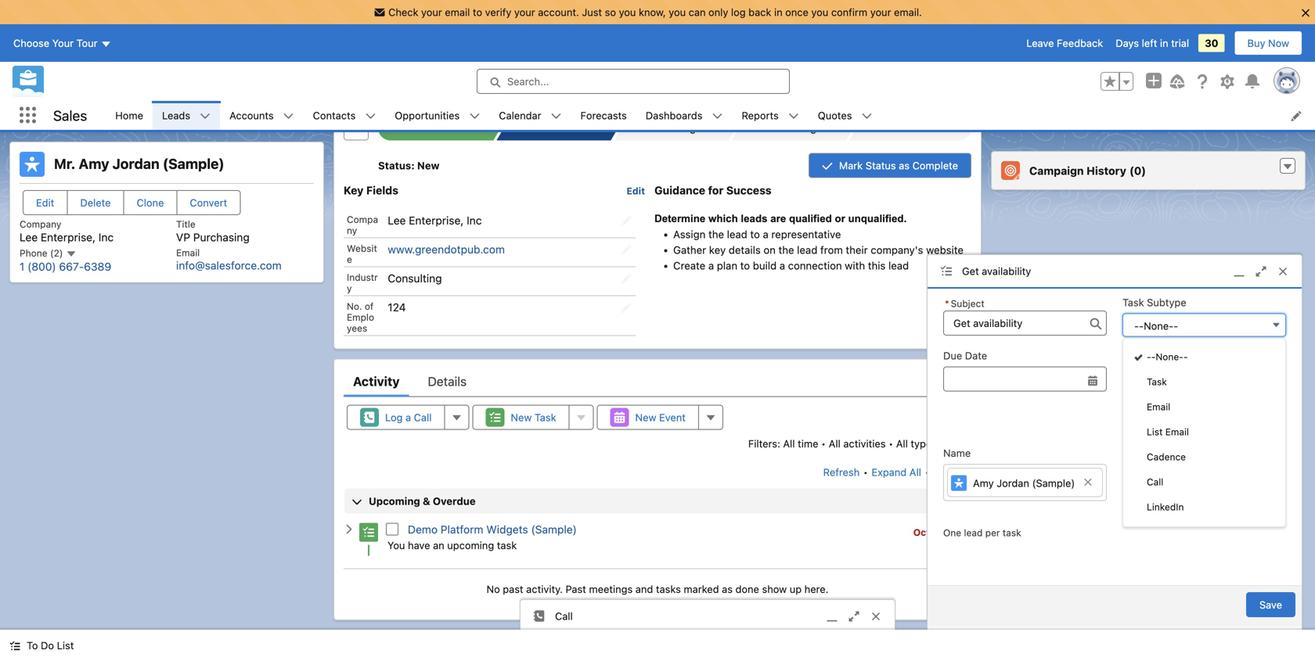 Task type: locate. For each thing, give the bounding box(es) containing it.
inc up www.greendotpub.com link
[[467, 214, 482, 227]]

or
[[835, 213, 846, 225]]

list up related to on the right of page
[[1147, 427, 1163, 438]]

1 horizontal spatial call
[[555, 611, 573, 623]]

0 vertical spatial task
[[1003, 528, 1022, 539]]

status up fields
[[378, 160, 411, 172]]

edit left "guidance"
[[627, 186, 645, 197]]

0 horizontal spatial edit
[[36, 197, 54, 209]]

types
[[911, 438, 937, 450]]

0 horizontal spatial to
[[27, 640, 38, 652]]

--none--
[[1135, 320, 1179, 332], [1147, 352, 1188, 363]]

emplo
[[347, 312, 374, 323]]

lee inside company lee enterprise, inc
[[20, 231, 38, 244]]

2 vertical spatial to
[[27, 640, 38, 652]]

contacts
[[313, 110, 356, 121]]

0 horizontal spatial status
[[378, 160, 411, 172]]

email down mateo
[[1147, 402, 1171, 413]]

1 horizontal spatial status
[[866, 160, 896, 172]]

mark status as complete
[[839, 160, 959, 172]]

forecasts
[[581, 110, 627, 121]]

2 vertical spatial (sample)
[[531, 523, 577, 536]]

title vp purchasing
[[176, 219, 250, 244]]

as left done
[[722, 584, 733, 595]]

subject
[[951, 298, 985, 309]]

1 vertical spatial *
[[1123, 350, 1128, 362]]

1 vertical spatial to
[[751, 228, 760, 241]]

to down details
[[741, 259, 750, 272]]

1 horizontal spatial edit
[[627, 186, 645, 197]]

text default image inside contacts list item
[[365, 111, 376, 122]]

1 vertical spatial task
[[1147, 377, 1168, 388]]

list
[[106, 101, 1316, 130]]

inc up 6389
[[99, 231, 114, 244]]

tab list containing activity
[[344, 366, 972, 397]]

call
[[414, 412, 432, 423], [1147, 477, 1164, 488], [555, 611, 573, 623]]

to left do
[[27, 640, 38, 652]]

now
[[1269, 37, 1290, 49]]

call right the log
[[414, 412, 432, 423]]

leads list item
[[153, 101, 220, 130]]

refresh button
[[823, 460, 861, 485]]

clone
[[137, 197, 164, 209]]

new event button
[[597, 405, 699, 430]]

1 vertical spatial --none--
[[1147, 352, 1188, 363]]

&
[[423, 496, 430, 507]]

new inside button
[[511, 412, 532, 423]]

per
[[986, 528, 1000, 539]]

0 vertical spatial (sample)
[[163, 155, 225, 172]]

in right back on the top right of the page
[[775, 6, 783, 18]]

trial
[[1172, 37, 1190, 49]]

inc inside company lee enterprise, inc
[[99, 231, 114, 244]]

jordan up the clone button
[[112, 155, 160, 172]]

email down vp
[[176, 247, 200, 258]]

you have an upcoming task
[[388, 540, 517, 552]]

1 vertical spatial lee
[[20, 231, 38, 244]]

lead down representative
[[797, 244, 818, 256]]

quotes link
[[809, 101, 862, 130]]

0 horizontal spatial in
[[775, 6, 783, 18]]

1 horizontal spatial enterprise,
[[409, 214, 464, 227]]

2 horizontal spatial task
[[1147, 377, 1168, 388]]

feedback
[[1057, 37, 1104, 49]]

• right time
[[822, 438, 826, 450]]

1 vertical spatial call
[[1147, 477, 1164, 488]]

lead down company's
[[889, 259, 909, 272]]

task inside new task button
[[535, 412, 556, 423]]

upcoming
[[447, 540, 494, 552]]

task down widgets
[[497, 540, 517, 552]]

0 vertical spatial as
[[899, 160, 910, 172]]

task link
[[1124, 370, 1286, 395]]

you left can
[[669, 6, 686, 18]]

a right build at the right of page
[[780, 259, 786, 272]]

task right per
[[1003, 528, 1022, 539]]

• left expand
[[864, 467, 868, 478]]

task for task subtype
[[1123, 297, 1145, 309]]

upcoming & overdue
[[369, 496, 476, 507]]

days
[[1116, 37, 1139, 49]]

• left the view
[[925, 467, 930, 478]]

(800)
[[28, 260, 56, 273]]

group
[[1101, 72, 1134, 91]]

amy
[[79, 155, 109, 172], [973, 478, 994, 490]]

edit inside button
[[36, 197, 54, 209]]

1 vertical spatial email
[[1147, 402, 1171, 413]]

1 horizontal spatial inc
[[467, 214, 482, 227]]

0 horizontal spatial as
[[722, 584, 733, 595]]

2 horizontal spatial call
[[1147, 477, 1164, 488]]

enterprise, up (2)
[[41, 231, 96, 244]]

convert
[[190, 197, 227, 209]]

0 horizontal spatial your
[[421, 6, 442, 18]]

0 vertical spatial amy
[[79, 155, 109, 172]]

1 horizontal spatial you
[[669, 6, 686, 18]]

confirm
[[832, 6, 868, 18]]

key
[[344, 184, 364, 197]]

all left time
[[783, 438, 795, 450]]

• right the activities
[[889, 438, 894, 450]]

search... button
[[477, 69, 790, 94]]

to down list email
[[1162, 448, 1173, 459]]

leave
[[1027, 37, 1054, 49]]

none- up mateo
[[1156, 352, 1184, 363]]

1 horizontal spatial jordan
[[997, 478, 1030, 490]]

dashboards list item
[[637, 101, 733, 130]]

e
[[347, 254, 352, 265]]

2 status from the left
[[866, 160, 896, 172]]

your left email
[[421, 6, 442, 18]]

1 vertical spatial the
[[779, 244, 795, 256]]

guidance for success
[[655, 184, 772, 197]]

0 vertical spatial --none--
[[1135, 320, 1179, 332]]

new for new event
[[636, 412, 657, 423]]

1 horizontal spatial list
[[1147, 427, 1163, 438]]

2 vertical spatial task
[[535, 412, 556, 423]]

text default image inside the calendar list item
[[551, 111, 562, 122]]

status
[[378, 160, 411, 172], [866, 160, 896, 172]]

determine
[[655, 213, 706, 225]]

from
[[821, 244, 843, 256]]

1 horizontal spatial task
[[1003, 528, 1022, 539]]

edit
[[627, 186, 645, 197], [36, 197, 54, 209]]

all right expand
[[910, 467, 922, 478]]

task inside get availability 'dialog'
[[1123, 297, 1145, 309]]

0 horizontal spatial call
[[414, 412, 432, 423]]

0 vertical spatial inc
[[467, 214, 482, 227]]

1 vertical spatial list
[[57, 640, 74, 652]]

task
[[1003, 528, 1022, 539], [497, 540, 517, 552]]

text default image inside leads list item
[[200, 111, 211, 122]]

the right on
[[779, 244, 795, 256]]

* for *
[[1123, 350, 1128, 362]]

dashboards link
[[637, 101, 712, 130]]

call down past
[[555, 611, 573, 623]]

path options list box
[[378, 116, 972, 141]]

new for new
[[548, 122, 570, 134]]

text default image
[[200, 111, 211, 122], [469, 111, 480, 122], [551, 111, 562, 122], [862, 111, 873, 122]]

enterprise,
[[409, 214, 464, 227], [41, 231, 96, 244]]

text default image for opportunities
[[469, 111, 480, 122]]

representative
[[772, 228, 841, 241]]

and
[[636, 584, 653, 595]]

text default image inside quotes list item
[[862, 111, 873, 122]]

2 text default image from the left
[[469, 111, 480, 122]]

mr.
[[54, 155, 75, 172]]

None text field
[[944, 311, 1107, 336], [944, 367, 1107, 392], [944, 311, 1107, 336], [944, 367, 1107, 392]]

1 text default image from the left
[[200, 111, 211, 122]]

event
[[659, 412, 686, 423]]

list right do
[[57, 640, 74, 652]]

1 vertical spatial inc
[[99, 231, 114, 244]]

activities
[[844, 438, 886, 450]]

1 horizontal spatial *
[[1123, 350, 1128, 362]]

call up linkedin
[[1147, 477, 1164, 488]]

check
[[389, 6, 419, 18]]

which
[[709, 213, 738, 225]]

1 vertical spatial task
[[497, 540, 517, 552]]

email inside email info@salesforce.com
[[176, 247, 200, 258]]

0 vertical spatial *
[[945, 298, 950, 309]]

up
[[790, 584, 802, 595]]

status right mark
[[866, 160, 896, 172]]

purchasing
[[193, 231, 250, 244]]

your right verify
[[514, 6, 535, 18]]

1 horizontal spatial your
[[514, 6, 535, 18]]

0 vertical spatial jordan
[[112, 155, 160, 172]]

(sample) inside get availability 'dialog'
[[1033, 478, 1075, 490]]

0 horizontal spatial you
[[619, 6, 636, 18]]

--none-- up mateo
[[1147, 352, 1188, 363]]

0 vertical spatial none-
[[1144, 320, 1174, 332]]

1 horizontal spatial to
[[1162, 448, 1173, 459]]

to do list
[[27, 640, 74, 652]]

text default image
[[283, 111, 294, 122], [365, 111, 376, 122], [712, 111, 723, 122], [788, 111, 799, 122], [1283, 161, 1294, 172], [66, 249, 77, 260], [1148, 476, 1159, 487], [344, 524, 355, 535], [9, 641, 20, 652]]

text default image inside opportunities list item
[[469, 111, 480, 122]]

* left assigned
[[1123, 350, 1128, 362]]

list email
[[1147, 427, 1190, 438]]

0 vertical spatial enterprise,
[[409, 214, 464, 227]]

to for related to
[[1162, 448, 1173, 459]]

tab list
[[344, 366, 972, 397]]

2 horizontal spatial your
[[871, 6, 892, 18]]

one lead per task
[[944, 528, 1022, 539]]

0 horizontal spatial *
[[945, 298, 950, 309]]

2 vertical spatial call
[[555, 611, 573, 623]]

list
[[1147, 427, 1163, 438], [57, 640, 74, 652]]

the up key
[[709, 228, 724, 241]]

1 vertical spatial amy
[[973, 478, 994, 490]]

edit up company
[[36, 197, 54, 209]]

list inside button
[[57, 640, 74, 652]]

task for task
[[1147, 377, 1168, 388]]

text default image left calendar
[[469, 111, 480, 122]]

consulting
[[388, 272, 442, 285]]

2 horizontal spatial to
[[1176, 350, 1187, 362]]

enterprise, inside company lee enterprise, inc
[[41, 231, 96, 244]]

enterprise, up www.greendotpub.com link
[[409, 214, 464, 227]]

roberts
[[1185, 380, 1222, 392]]

email up cadence
[[1166, 427, 1190, 438]]

1 vertical spatial (sample)
[[1033, 478, 1075, 490]]

2 horizontal spatial you
[[812, 6, 829, 18]]

lead left per
[[964, 528, 983, 539]]

3 you from the left
[[812, 6, 829, 18]]

0 vertical spatial lee
[[388, 214, 406, 227]]

calendar list item
[[490, 101, 571, 130]]

0 horizontal spatial task
[[535, 412, 556, 423]]

1 vertical spatial none-
[[1156, 352, 1184, 363]]

lee down fields
[[388, 214, 406, 227]]

www.greendotpub.com
[[388, 243, 505, 256]]

1 horizontal spatial as
[[899, 160, 910, 172]]

amy right mr.
[[79, 155, 109, 172]]

meetings
[[589, 584, 633, 595]]

call inside button
[[414, 412, 432, 423]]

0 horizontal spatial inc
[[99, 231, 114, 244]]

* for * subject
[[945, 298, 950, 309]]

0 horizontal spatial (sample)
[[163, 155, 225, 172]]

(sample) for mr. amy jordan (sample)
[[163, 155, 225, 172]]

phone
[[20, 248, 47, 259]]

to
[[1176, 350, 1187, 362], [1162, 448, 1173, 459], [27, 640, 38, 652]]

0 vertical spatial to
[[1176, 350, 1187, 362]]

compa ny
[[347, 214, 378, 236]]

status inside 'mark status as complete' button
[[866, 160, 896, 172]]

2 horizontal spatial (sample)
[[1033, 478, 1075, 490]]

you right so
[[619, 6, 636, 18]]

as left complete
[[899, 160, 910, 172]]

--none-- down the task subtype
[[1135, 320, 1179, 332]]

industr y
[[347, 272, 378, 294]]

marked
[[684, 584, 719, 595]]

0 horizontal spatial list
[[57, 640, 74, 652]]

•
[[822, 438, 826, 450], [889, 438, 894, 450], [864, 467, 868, 478], [925, 467, 930, 478]]

--none-- button
[[1123, 314, 1287, 337]]

to inside button
[[27, 640, 38, 652]]

lee up phone
[[20, 231, 38, 244]]

0 vertical spatial email
[[176, 247, 200, 258]]

in right left on the top right
[[1161, 37, 1169, 49]]

assigned
[[1129, 350, 1173, 362]]

1 horizontal spatial the
[[779, 244, 795, 256]]

task inside task link
[[1147, 377, 1168, 388]]

all right time
[[829, 438, 841, 450]]

list containing home
[[106, 101, 1316, 130]]

websit e
[[347, 243, 377, 265]]

0 horizontal spatial lee
[[20, 231, 38, 244]]

0 vertical spatial call
[[414, 412, 432, 423]]

new for new task
[[511, 412, 532, 423]]

0 horizontal spatial enterprise,
[[41, 231, 96, 244]]

a right the log
[[406, 412, 411, 423]]

mateo
[[1153, 380, 1182, 392]]

do
[[41, 640, 54, 652]]

to right email
[[473, 6, 483, 18]]

you right once
[[812, 6, 829, 18]]

call link
[[1124, 471, 1286, 496]]

new inside button
[[636, 412, 657, 423]]

email for email
[[1147, 402, 1171, 413]]

0 horizontal spatial the
[[709, 228, 724, 241]]

1 horizontal spatial in
[[1161, 37, 1169, 49]]

your left email.
[[871, 6, 892, 18]]

text default image right calendar
[[551, 111, 562, 122]]

assigned to
[[1129, 350, 1187, 362]]

converted
[[886, 122, 935, 134]]

1 horizontal spatial amy
[[973, 478, 994, 490]]

0 vertical spatial task
[[1123, 297, 1145, 309]]

time
[[798, 438, 819, 450]]

are
[[771, 213, 786, 225]]

quotes list item
[[809, 101, 882, 130]]

so
[[605, 6, 616, 18]]

none- inside popup button
[[1144, 320, 1174, 332]]

list email link
[[1124, 421, 1286, 446]]

to down leads
[[751, 228, 760, 241]]

get availability
[[962, 266, 1032, 277]]

* left subject
[[945, 298, 950, 309]]

1 horizontal spatial task
[[1123, 297, 1145, 309]]

refresh
[[824, 467, 860, 478]]

all
[[783, 438, 795, 450], [829, 438, 841, 450], [896, 438, 908, 450], [910, 467, 922, 478], [959, 467, 971, 478]]

1 vertical spatial enterprise,
[[41, 231, 96, 244]]

1 vertical spatial in
[[1161, 37, 1169, 49]]

to right assigned
[[1176, 350, 1187, 362]]

1 vertical spatial jordan
[[997, 478, 1030, 490]]

3 text default image from the left
[[551, 111, 562, 122]]

0 horizontal spatial jordan
[[112, 155, 160, 172]]

jordan up per
[[997, 478, 1030, 490]]

get availability dialog
[[927, 255, 1303, 630]]

1 horizontal spatial (sample)
[[531, 523, 577, 536]]

1 vertical spatial to
[[1162, 448, 1173, 459]]

0 vertical spatial in
[[775, 6, 783, 18]]

success
[[727, 184, 772, 197]]

text default image right quotes
[[862, 111, 873, 122]]

none- down the task subtype
[[1144, 320, 1174, 332]]

new inside "path options" "list box"
[[548, 122, 570, 134]]

connection
[[788, 259, 842, 272]]

text default image inside accounts list item
[[283, 111, 294, 122]]

unqualified.
[[849, 213, 907, 225]]

4 text default image from the left
[[862, 111, 873, 122]]

amy right view all link
[[973, 478, 994, 490]]

text default image right leads
[[200, 111, 211, 122]]

text default image inside get availability 'dialog'
[[1148, 476, 1159, 487]]



Task type: vqa. For each thing, say whether or not it's contained in the screenshot.
the mateo roberts
yes



Task type: describe. For each thing, give the bounding box(es) containing it.
expand all button
[[871, 460, 922, 485]]

1 horizontal spatial lee
[[388, 214, 406, 227]]

calendar link
[[490, 101, 551, 130]]

choose your tour
[[13, 37, 97, 49]]

task image
[[359, 523, 378, 542]]

their
[[846, 244, 868, 256]]

2 vertical spatial email
[[1166, 427, 1190, 438]]

3 your from the left
[[871, 6, 892, 18]]

can
[[689, 6, 706, 18]]

opportunities list item
[[386, 101, 490, 130]]

with
[[845, 259, 865, 272]]

oct
[[914, 527, 931, 538]]

cadence
[[1147, 452, 1186, 463]]

past
[[503, 584, 524, 595]]

leads
[[162, 110, 190, 121]]

25
[[933, 527, 945, 538]]

www.greendotpub.com link
[[388, 243, 505, 256]]

1 (800) 667-6389 link
[[20, 260, 111, 273]]

related to
[[1123, 448, 1173, 459]]

get
[[962, 266, 979, 277]]

a left plan
[[709, 259, 714, 272]]

667-
[[59, 260, 84, 273]]

text default image inside to do list button
[[9, 641, 20, 652]]

campaign
[[1030, 164, 1084, 177]]

no
[[487, 584, 500, 595]]

due date
[[944, 350, 988, 362]]

save
[[1260, 600, 1283, 611]]

date
[[965, 350, 988, 362]]

details
[[428, 374, 467, 389]]

new link
[[504, 116, 611, 141]]

0 horizontal spatial amy
[[79, 155, 109, 172]]

:
[[411, 160, 415, 172]]

once
[[786, 6, 809, 18]]

edit link
[[627, 184, 645, 197]]

all left types
[[896, 438, 908, 450]]

sales
[[53, 107, 87, 124]]

past
[[566, 584, 586, 595]]

text default image inside phone (2) dropdown button
[[66, 249, 77, 260]]

0 horizontal spatial task
[[497, 540, 517, 552]]

0 vertical spatial list
[[1147, 427, 1163, 438]]

text default image for calendar
[[551, 111, 562, 122]]

reports link
[[733, 101, 788, 130]]

accounts
[[230, 110, 274, 121]]

2 you from the left
[[669, 6, 686, 18]]

mark status as complete button
[[809, 153, 972, 178]]

buy
[[1248, 37, 1266, 49]]

demo platform widgets (sample) link
[[408, 523, 577, 536]]

6389
[[84, 260, 111, 273]]

text default image inside dashboards list item
[[712, 111, 723, 122]]

activity.
[[526, 584, 563, 595]]

amy jordan (sample) link
[[948, 468, 1103, 498]]

working
[[657, 122, 696, 134]]

to for assigned to
[[1176, 350, 1187, 362]]

email link
[[1124, 395, 1286, 421]]

amy inside get availability 'dialog'
[[973, 478, 994, 490]]

company lee enterprise, inc
[[20, 219, 114, 244]]

key fields
[[344, 184, 399, 197]]

2 vertical spatial to
[[741, 259, 750, 272]]

widgets
[[487, 523, 528, 536]]

task inside get availability 'dialog'
[[1003, 528, 1022, 539]]

verify
[[485, 6, 512, 18]]

details
[[729, 244, 761, 256]]

email.
[[894, 6, 922, 18]]

0 vertical spatial the
[[709, 228, 724, 241]]

leads
[[741, 213, 768, 225]]

1 vertical spatial as
[[722, 584, 733, 595]]

company's
[[871, 244, 924, 256]]

delete
[[80, 197, 111, 209]]

industr
[[347, 272, 378, 283]]

demo platform widgets (sample)
[[408, 523, 577, 536]]

accounts link
[[220, 101, 283, 130]]

forecasts link
[[571, 101, 637, 130]]

1 your from the left
[[421, 6, 442, 18]]

1 you from the left
[[619, 6, 636, 18]]

contacts link
[[304, 101, 365, 130]]

delete button
[[67, 190, 124, 215]]

know,
[[639, 6, 666, 18]]

quotes
[[818, 110, 852, 121]]

back
[[749, 6, 772, 18]]

mr. amy jordan (sample)
[[54, 155, 225, 172]]

you
[[388, 540, 405, 552]]

choose your tour button
[[13, 31, 112, 56]]

opportunities link
[[386, 101, 469, 130]]

reports list item
[[733, 101, 809, 130]]

log a call button
[[347, 405, 445, 430]]

email for email info@salesforce.com
[[176, 247, 200, 258]]

campaign history (0)
[[1030, 164, 1147, 177]]

buy now
[[1248, 37, 1290, 49]]

related
[[1123, 448, 1159, 459]]

(sample) for demo platform widgets (sample)
[[531, 523, 577, 536]]

1 status from the left
[[378, 160, 411, 172]]

log a call
[[385, 412, 432, 423]]

only
[[709, 6, 729, 18]]

as inside 'mark status as complete' button
[[899, 160, 910, 172]]

lead up details
[[727, 228, 748, 241]]

save button
[[1247, 593, 1296, 618]]

text default image for leads
[[200, 111, 211, 122]]

lead image
[[20, 152, 45, 177]]

complete
[[913, 160, 959, 172]]

a up on
[[763, 228, 769, 241]]

0 vertical spatial to
[[473, 6, 483, 18]]

* subject
[[945, 298, 985, 309]]

guidance
[[655, 184, 706, 197]]

upcoming
[[369, 496, 420, 507]]

contacts list item
[[304, 101, 386, 130]]

convert button
[[177, 190, 241, 215]]

lead inside get availability 'dialog'
[[964, 528, 983, 539]]

all right the view
[[959, 467, 971, 478]]

buy now button
[[1235, 31, 1303, 56]]

email
[[445, 6, 470, 18]]

a inside button
[[406, 412, 411, 423]]

nurturing link
[[739, 116, 846, 141]]

status : new
[[378, 160, 440, 172]]

determine which leads are qualified or unqualified. assign the lead to a representative gather key details on the lead from their company's website create a plan to build a connection with this lead
[[655, 213, 964, 272]]

opportunities
[[395, 110, 460, 121]]

no.
[[347, 301, 362, 312]]

info@salesforce.com link
[[176, 259, 282, 272]]

new task
[[511, 412, 556, 423]]

jordan inside amy jordan (sample) link
[[997, 478, 1030, 490]]

2 your from the left
[[514, 6, 535, 18]]

accounts list item
[[220, 101, 304, 130]]

text default image for quotes
[[862, 111, 873, 122]]

build
[[753, 259, 777, 272]]

info@salesforce.com
[[176, 259, 282, 272]]

activity link
[[353, 366, 400, 397]]

qualified
[[789, 213, 832, 225]]

text default image inside reports list item
[[788, 111, 799, 122]]

cadence link
[[1124, 446, 1286, 471]]

--none-- inside popup button
[[1135, 320, 1179, 332]]



